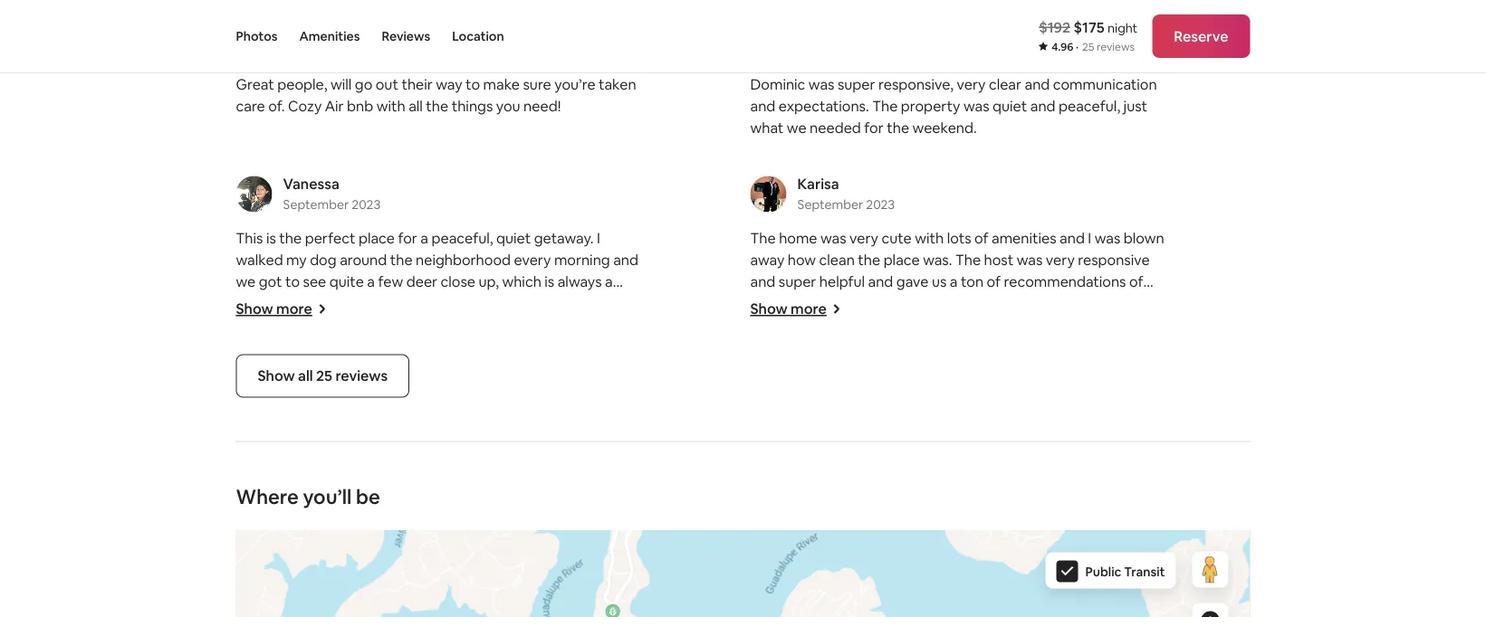 Task type: describe. For each thing, give the bounding box(es) containing it.
very inside dominic was super responsive, very clear and communication and expectations. the property was quiet and peaceful, just what we needed for the weekend.
[[957, 75, 986, 94]]

the inside dominic was super responsive, very clear and communication and expectations. the property was quiet and peaceful, just what we needed for the weekend.
[[887, 119, 910, 137]]

and down away
[[751, 273, 776, 291]]

amenities
[[299, 28, 360, 44]]

to inside great people, will go out their way to make sure you're taken care of. cozy air bnb with all the things you need!
[[466, 75, 480, 94]]

you're
[[555, 75, 596, 94]]

places
[[751, 295, 794, 313]]

expectations.
[[779, 97, 870, 116]]

show inside button
[[258, 367, 295, 386]]

25 for ·
[[1083, 40, 1095, 54]]

karisa image
[[751, 176, 787, 213]]

but
[[532, 295, 555, 313]]

with inside great people, will go out their way to make sure you're taken care of. cozy air bnb with all the things you need!
[[377, 97, 406, 116]]

clear
[[989, 75, 1022, 94]]

morning
[[554, 251, 610, 270]]

4.96 · 25 reviews
[[1052, 40, 1135, 54]]

i down privacy
[[456, 316, 459, 335]]

property
[[901, 97, 961, 116]]

was up responsive
[[1095, 229, 1121, 248]]

be inside this is the perfect place for a peaceful, quiet getaway. i walked my dog around the neighborhood every morning and we got to see quite a few deer close up, which is always a treat. dominic gave me the privacy i needed but was there when i needed to ask a question. i would highly recommend this place and would be happy to visit, again:)
[[375, 338, 392, 357]]

was.
[[923, 251, 953, 270]]

and right helpful at the right of the page
[[869, 273, 894, 291]]

i up responsive
[[1089, 229, 1092, 248]]

vanessa
[[283, 175, 340, 194]]

1 vertical spatial is
[[545, 273, 555, 291]]

a right ask
[[380, 316, 388, 335]]

got
[[259, 273, 282, 291]]

home
[[779, 229, 818, 248]]

question.
[[391, 316, 453, 335]]

1 vertical spatial be
[[356, 485, 380, 511]]

i down close
[[471, 295, 474, 313]]

walked
[[236, 251, 283, 270]]

taken
[[599, 75, 637, 94]]

all inside button
[[298, 367, 313, 386]]

care
[[236, 97, 265, 116]]

2023 for jarren
[[336, 42, 365, 59]]

and up 'show all 25 reviews'
[[303, 338, 328, 357]]

location button
[[452, 0, 504, 72]]

way
[[436, 75, 463, 94]]

karisa september 2023
[[798, 175, 895, 213]]

perfect
[[305, 229, 356, 248]]

vanessa september 2023
[[283, 175, 381, 213]]

bnb
[[347, 97, 373, 116]]

vanessa image
[[236, 176, 272, 213]]

october
[[283, 42, 333, 59]]

for inside this is the perfect place for a peaceful, quiet getaway. i walked my dog around the neighborhood every morning and we got to see quite a few deer close up, which is always a treat. dominic gave me the privacy i needed but was there when i needed to ask a question. i would highly recommend this place and would be happy to visit, again:)
[[398, 229, 418, 248]]

a up there
[[605, 273, 613, 291]]

great people, will go out their way to make sure you're taken care of. cozy air bnb with all the things you need!
[[236, 75, 637, 116]]

again.
[[784, 316, 823, 335]]

more for dominic
[[276, 300, 312, 319]]

show all 25 reviews
[[258, 367, 388, 386]]

september for karisa
[[798, 196, 864, 213]]

2023 for karisa
[[866, 196, 895, 213]]

1 vertical spatial very
[[850, 229, 879, 248]]

eat
[[814, 295, 836, 313]]

and right morning at left
[[614, 251, 639, 270]]

deer
[[407, 273, 438, 291]]

2 vertical spatial very
[[1046, 251, 1075, 270]]

things inside great people, will go out their way to make sure you're taken care of. cozy air bnb with all the things you need!
[[452, 97, 493, 116]]

public transit
[[1086, 564, 1166, 581]]

dominic inside this is the perfect place for a peaceful, quiet getaway. i walked my dog around the neighborhood every morning and we got to see quite a few deer close up, which is always a treat. dominic gave me the privacy i needed but was there when i needed to ask a question. i would highly recommend this place and would be happy to visit, again:)
[[276, 295, 331, 313]]

communication
[[1054, 75, 1158, 94]]

highly
[[506, 316, 546, 335]]

reviews for show all 25 reviews
[[336, 367, 388, 386]]

to left "visit,"
[[440, 338, 454, 357]]

the inside dominic was super responsive, very clear and communication and expectations. the property was quiet and peaceful, just what we needed for the weekend.
[[873, 97, 898, 116]]

transit
[[1125, 564, 1166, 581]]

2 vertical spatial needed
[[282, 316, 334, 335]]

and up what on the right top of the page
[[751, 97, 776, 116]]

to left eat
[[797, 295, 811, 313]]

super inside dominic was super responsive, very clear and communication and expectations. the property was quiet and peaceful, just what we needed for the weekend.
[[838, 75, 876, 94]]

host
[[985, 251, 1014, 270]]

peaceful, inside dominic was super responsive, very clear and communication and expectations. the property was quiet and peaceful, just what we needed for the weekend.
[[1059, 97, 1121, 116]]

would inside the home was very cute with lots of amenities and i was blown away how clean the place was. the host was very responsive and super helpful and gave us a ton of recommendations of places to eat and things to do in the area. i would 100% stay here again.
[[1034, 295, 1074, 313]]

do
[[930, 295, 948, 313]]

show more for dominic
[[236, 300, 312, 319]]

how
[[788, 251, 816, 270]]

·
[[1076, 40, 1079, 54]]

night
[[1108, 19, 1138, 36]]

public
[[1086, 564, 1122, 581]]

what
[[751, 119, 784, 137]]

clean
[[820, 251, 855, 270]]

25 for all
[[316, 367, 333, 386]]

show more button for places
[[751, 300, 842, 319]]

visit,
[[458, 338, 488, 357]]

karisa image
[[751, 176, 787, 213]]

2023 for vanessa
[[352, 196, 381, 213]]

blown
[[1124, 229, 1165, 248]]

a left few
[[367, 273, 375, 291]]

me
[[369, 295, 391, 313]]

you
[[496, 97, 521, 116]]

2 vertical spatial place
[[263, 338, 300, 357]]

all inside great people, will go out their way to make sure you're taken care of. cozy air bnb with all the things you need!
[[409, 97, 423, 116]]

reserve
[[1175, 27, 1229, 45]]

where you'll be
[[236, 485, 380, 511]]

see
[[303, 273, 326, 291]]

the inside great people, will go out their way to make sure you're taken care of. cozy air bnb with all the things you need!
[[426, 97, 449, 116]]

getaway.
[[534, 229, 594, 248]]

september for vanessa
[[283, 196, 349, 213]]

and up recommendations
[[1060, 229, 1085, 248]]

a up deer
[[421, 229, 429, 248]]

out
[[376, 75, 399, 94]]

to left see
[[285, 273, 300, 291]]

air
[[325, 97, 344, 116]]

cute
[[882, 229, 912, 248]]

$175
[[1074, 18, 1105, 36]]

for inside dominic was super responsive, very clear and communication and expectations. the property was quiet and peaceful, just what we needed for the weekend.
[[865, 119, 884, 137]]

which
[[502, 273, 542, 291]]

responsive,
[[879, 75, 954, 94]]

their
[[402, 75, 433, 94]]

the right me
[[394, 295, 416, 313]]

the right clean
[[858, 251, 881, 270]]



Task type: vqa. For each thing, say whether or not it's contained in the screenshot.
the topmost "for"
yes



Task type: locate. For each thing, give the bounding box(es) containing it.
1 horizontal spatial peaceful,
[[1059, 97, 1121, 116]]

show down away
[[751, 300, 788, 319]]

0 vertical spatial very
[[957, 75, 986, 94]]

the up few
[[390, 251, 413, 270]]

1 horizontal spatial gave
[[897, 273, 929, 291]]

to left ask
[[337, 316, 351, 335]]

0 vertical spatial the
[[873, 97, 898, 116]]

1 horizontal spatial 25
[[1083, 40, 1095, 54]]

0 vertical spatial dominic
[[751, 75, 806, 94]]

0 vertical spatial all
[[409, 97, 423, 116]]

location
[[452, 28, 504, 44]]

0 vertical spatial with
[[377, 97, 406, 116]]

there
[[588, 295, 624, 313]]

1 vertical spatial with
[[915, 229, 944, 248]]

dominic was super responsive, very clear and communication and expectations. the property was quiet and peaceful, just what we needed for the weekend.
[[751, 75, 1158, 137]]

quiet down clear
[[993, 97, 1028, 116]]

25 inside button
[[316, 367, 333, 386]]

dog
[[310, 251, 337, 270]]

september inside vanessa september 2023
[[283, 196, 349, 213]]

0 vertical spatial super
[[838, 75, 876, 94]]

peaceful, inside this is the perfect place for a peaceful, quiet getaway. i walked my dog around the neighborhood every morning and we got to see quite a few deer close up, which is always a treat. dominic gave me the privacy i needed but was there when i needed to ask a question. i would highly recommend this place and would be happy to visit, again:)
[[432, 229, 493, 248]]

away
[[751, 251, 785, 270]]

we inside dominic was super responsive, very clear and communication and expectations. the property was quiet and peaceful, just what we needed for the weekend.
[[787, 119, 807, 137]]

1 vertical spatial super
[[779, 273, 817, 291]]

with up was.
[[915, 229, 944, 248]]

0 vertical spatial is
[[266, 229, 276, 248]]

0 horizontal spatial the
[[751, 229, 776, 248]]

ask
[[355, 316, 377, 335]]

for up deer
[[398, 229, 418, 248]]

show
[[236, 300, 273, 319], [751, 300, 788, 319], [258, 367, 295, 386]]

0 horizontal spatial 25
[[316, 367, 333, 386]]

0 horizontal spatial place
[[263, 338, 300, 357]]

very left clear
[[957, 75, 986, 94]]

needed down up,
[[478, 295, 529, 313]]

every
[[514, 251, 551, 270]]

1 horizontal spatial show more
[[751, 300, 827, 319]]

drag pegman onto the map to open street view image
[[1193, 552, 1229, 589]]

jarren image
[[236, 22, 272, 59]]

1 vertical spatial reviews
[[336, 367, 388, 386]]

0 vertical spatial quiet
[[993, 97, 1028, 116]]

be
[[375, 338, 392, 357], [356, 485, 380, 511]]

1 vertical spatial would
[[462, 316, 503, 335]]

for
[[865, 119, 884, 137], [398, 229, 418, 248]]

0 horizontal spatial quiet
[[497, 229, 531, 248]]

2 more from the left
[[791, 300, 827, 319]]

0 horizontal spatial is
[[266, 229, 276, 248]]

needed
[[810, 119, 862, 137], [478, 295, 529, 313], [282, 316, 334, 335]]

be right "you'll"
[[356, 485, 380, 511]]

2023
[[336, 42, 365, 59], [352, 196, 381, 213], [866, 196, 895, 213]]

show for dominic
[[236, 300, 273, 319]]

1 horizontal spatial september
[[798, 196, 864, 213]]

0 horizontal spatial peaceful,
[[432, 229, 493, 248]]

to
[[466, 75, 480, 94], [285, 273, 300, 291], [797, 295, 811, 313], [912, 295, 927, 313], [337, 316, 351, 335], [440, 338, 454, 357]]

1 more from the left
[[276, 300, 312, 319]]

0 vertical spatial be
[[375, 338, 392, 357]]

reviews down "night"
[[1097, 40, 1135, 54]]

very left cute
[[850, 229, 879, 248]]

peaceful, up neighborhood
[[432, 229, 493, 248]]

show for places
[[751, 300, 788, 319]]

of up stay
[[1130, 273, 1144, 291]]

up,
[[479, 273, 499, 291]]

quiet inside this is the perfect place for a peaceful, quiet getaway. i walked my dog around the neighborhood every morning and we got to see quite a few deer close up, which is always a treat. dominic gave me the privacy i needed but was there when i needed to ask a question. i would highly recommend this place and would be happy to visit, again:)
[[497, 229, 531, 248]]

amenities button
[[299, 0, 360, 72]]

september down vanessa
[[283, 196, 349, 213]]

in
[[951, 295, 962, 313]]

to right way
[[466, 75, 480, 94]]

dominic inside dominic was super responsive, very clear and communication and expectations. the property was quiet and peaceful, just what we needed for the weekend.
[[751, 75, 806, 94]]

super inside the home was very cute with lots of amenities and i was blown away how clean the place was. the host was very responsive and super helpful and gave us a ton of recommendations of places to eat and things to do in the area. i would 100% stay here again.
[[779, 273, 817, 291]]

ton
[[961, 273, 984, 291]]

0 horizontal spatial very
[[850, 229, 879, 248]]

2 horizontal spatial place
[[884, 251, 920, 270]]

list containing jarren
[[229, 0, 1258, 357]]

cozy
[[288, 97, 322, 116]]

1 vertical spatial we
[[236, 273, 256, 291]]

show all 25 reviews button
[[236, 355, 410, 398]]

weekend.
[[913, 119, 977, 137]]

2023 inside karisa september 2023
[[866, 196, 895, 213]]

$192 $175 night
[[1039, 18, 1138, 36]]

0 horizontal spatial dominic
[[276, 295, 331, 313]]

was down amenities
[[1017, 251, 1043, 270]]

show more
[[236, 300, 312, 319], [751, 300, 827, 319]]

super down how
[[779, 273, 817, 291]]

1 horizontal spatial show more button
[[751, 300, 842, 319]]

more down helpful at the right of the page
[[791, 300, 827, 319]]

treat.
[[236, 295, 272, 313]]

0 vertical spatial for
[[865, 119, 884, 137]]

be down ask
[[375, 338, 392, 357]]

reviews down ask
[[336, 367, 388, 386]]

super up expectations.
[[838, 75, 876, 94]]

of.
[[268, 97, 285, 116]]

would down recommendations
[[1034, 295, 1074, 313]]

things
[[452, 97, 493, 116], [868, 295, 909, 313]]

1 vertical spatial gave
[[334, 295, 366, 313]]

amenities
[[992, 229, 1057, 248]]

show more button down how
[[751, 300, 842, 319]]

when
[[236, 316, 273, 335]]

happy
[[395, 338, 437, 357]]

reviews for 4.96 · 25 reviews
[[1097, 40, 1135, 54]]

0 vertical spatial gave
[[897, 273, 929, 291]]

needed down expectations.
[[810, 119, 862, 137]]

was
[[809, 75, 835, 94], [964, 97, 990, 116], [821, 229, 847, 248], [1095, 229, 1121, 248], [1017, 251, 1043, 270], [559, 295, 584, 313]]

dominic up what on the right top of the page
[[751, 75, 806, 94]]

1 vertical spatial for
[[398, 229, 418, 248]]

reviews inside button
[[336, 367, 388, 386]]

1 horizontal spatial things
[[868, 295, 909, 313]]

you'll
[[303, 485, 352, 511]]

0 horizontal spatial more
[[276, 300, 312, 319]]

0 horizontal spatial we
[[236, 273, 256, 291]]

2 show more button from the left
[[751, 300, 842, 319]]

area.
[[991, 295, 1024, 313]]

0 horizontal spatial super
[[779, 273, 817, 291]]

show more down how
[[751, 300, 827, 319]]

reserve button
[[1153, 14, 1251, 58]]

for down expectations.
[[865, 119, 884, 137]]

photos
[[236, 28, 278, 44]]

0 vertical spatial place
[[359, 229, 395, 248]]

1 horizontal spatial for
[[865, 119, 884, 137]]

september inside karisa september 2023
[[798, 196, 864, 213]]

the down responsive,
[[873, 97, 898, 116]]

place up around on the left top of page
[[359, 229, 395, 248]]

1 horizontal spatial place
[[359, 229, 395, 248]]

show more button for dominic
[[236, 300, 327, 319]]

place down cute
[[884, 251, 920, 270]]

2 show more from the left
[[751, 300, 827, 319]]

make
[[483, 75, 520, 94]]

us
[[932, 273, 947, 291]]

0 vertical spatial things
[[452, 97, 493, 116]]

need!
[[524, 97, 561, 116]]

2023 inside jarren october 2023
[[336, 42, 365, 59]]

great
[[236, 75, 274, 94]]

1 show more button from the left
[[236, 300, 327, 319]]

2023 up perfect
[[352, 196, 381, 213]]

1 vertical spatial peaceful,
[[432, 229, 493, 248]]

all
[[409, 97, 423, 116], [298, 367, 313, 386]]

show more for places
[[751, 300, 827, 319]]

peaceful, down "communication" at the right
[[1059, 97, 1121, 116]]

my
[[286, 251, 307, 270]]

0 horizontal spatial with
[[377, 97, 406, 116]]

1 horizontal spatial all
[[409, 97, 423, 116]]

reviews
[[1097, 40, 1135, 54], [336, 367, 388, 386]]

0 horizontal spatial for
[[398, 229, 418, 248]]

0 horizontal spatial all
[[298, 367, 313, 386]]

the
[[873, 97, 898, 116], [751, 229, 776, 248], [956, 251, 981, 270]]

of right ton
[[987, 273, 1001, 291]]

is right this
[[266, 229, 276, 248]]

is
[[266, 229, 276, 248], [545, 273, 555, 291]]

and down 4.96
[[1031, 97, 1056, 116]]

jarren
[[283, 21, 327, 40]]

gave left us
[[897, 273, 929, 291]]

very up recommendations
[[1046, 251, 1075, 270]]

0 horizontal spatial would
[[331, 338, 372, 357]]

the up away
[[751, 229, 776, 248]]

is up the 'but'
[[545, 273, 555, 291]]

1 vertical spatial 25
[[316, 367, 333, 386]]

lots
[[948, 229, 972, 248]]

0 horizontal spatial show more button
[[236, 300, 327, 319]]

we right what on the right top of the page
[[787, 119, 807, 137]]

privacy
[[420, 295, 468, 313]]

quite
[[330, 273, 364, 291]]

again:)
[[491, 338, 535, 357]]

people,
[[278, 75, 328, 94]]

would up "visit,"
[[462, 316, 503, 335]]

0 horizontal spatial needed
[[282, 316, 334, 335]]

the down the property in the top of the page
[[887, 119, 910, 137]]

1 horizontal spatial reviews
[[1097, 40, 1135, 54]]

this
[[236, 338, 260, 357]]

1 vertical spatial needed
[[478, 295, 529, 313]]

was down clear
[[964, 97, 990, 116]]

needed down see
[[282, 316, 334, 335]]

1 horizontal spatial would
[[462, 316, 503, 335]]

i right when
[[276, 316, 279, 335]]

1 vertical spatial dominic
[[276, 295, 331, 313]]

around
[[340, 251, 387, 270]]

super
[[838, 75, 876, 94], [779, 273, 817, 291]]

0 vertical spatial needed
[[810, 119, 862, 137]]

jarren image
[[236, 22, 272, 59]]

gave
[[897, 273, 929, 291], [334, 295, 366, 313]]

1 horizontal spatial more
[[791, 300, 827, 319]]

2 horizontal spatial the
[[956, 251, 981, 270]]

0 horizontal spatial september
[[283, 196, 349, 213]]

1 vertical spatial things
[[868, 295, 909, 313]]

1 vertical spatial quiet
[[497, 229, 531, 248]]

place inside the home was very cute with lots of amenities and i was blown away how clean the place was. the host was very responsive and super helpful and gave us a ton of recommendations of places to eat and things to do in the area. i would 100% stay here again.
[[884, 251, 920, 270]]

we up "treat."
[[236, 273, 256, 291]]

1 horizontal spatial we
[[787, 119, 807, 137]]

2 horizontal spatial very
[[1046, 251, 1075, 270]]

sure
[[523, 75, 552, 94]]

1 vertical spatial place
[[884, 251, 920, 270]]

a
[[421, 229, 429, 248], [367, 273, 375, 291], [605, 273, 613, 291], [950, 273, 958, 291], [380, 316, 388, 335]]

1 september from the left
[[283, 196, 349, 213]]

show more button down got at the left
[[236, 300, 327, 319]]

photos button
[[236, 0, 278, 72]]

0 horizontal spatial things
[[452, 97, 493, 116]]

1 horizontal spatial with
[[915, 229, 944, 248]]

gave inside the home was very cute with lots of amenities and i was blown away how clean the place was. the host was very responsive and super helpful and gave us a ton of recommendations of places to eat and things to do in the area. i would 100% stay here again.
[[897, 273, 929, 291]]

will
[[331, 75, 352, 94]]

needed inside dominic was super responsive, very clear and communication and expectations. the property was quiet and peaceful, just what we needed for the weekend.
[[810, 119, 862, 137]]

100%
[[1077, 295, 1111, 313]]

the down way
[[426, 97, 449, 116]]

the up my
[[279, 229, 302, 248]]

would down ask
[[331, 338, 372, 357]]

1 horizontal spatial dominic
[[751, 75, 806, 94]]

2023 up the will
[[336, 42, 365, 59]]

1 horizontal spatial needed
[[478, 295, 529, 313]]

quiet up every
[[497, 229, 531, 248]]

google map
showing 2 points of interest. region
[[232, 320, 1391, 618]]

of right lots
[[975, 229, 989, 248]]

was up expectations.
[[809, 75, 835, 94]]

1 horizontal spatial quiet
[[993, 97, 1028, 116]]

list item
[[743, 0, 1172, 21]]

here
[[751, 316, 781, 335]]

stay
[[1114, 295, 1142, 313]]

0 vertical spatial we
[[787, 119, 807, 137]]

dominic down see
[[276, 295, 331, 313]]

reviews
[[382, 28, 431, 44]]

was inside this is the perfect place for a peaceful, quiet getaway. i walked my dog around the neighborhood every morning and we got to see quite a few deer close up, which is always a treat. dominic gave me the privacy i needed but was there when i needed to ask a question. i would highly recommend this place and would be happy to visit, again:)
[[559, 295, 584, 313]]

recommend
[[549, 316, 631, 335]]

2 vertical spatial would
[[331, 338, 372, 357]]

0 horizontal spatial gave
[[334, 295, 366, 313]]

was down always
[[559, 295, 584, 313]]

2 horizontal spatial needed
[[810, 119, 862, 137]]

1 horizontal spatial the
[[873, 97, 898, 116]]

reviews button
[[382, 0, 431, 72]]

just
[[1124, 97, 1148, 116]]

with down out
[[377, 97, 406, 116]]

a inside the home was very cute with lots of amenities and i was blown away how clean the place was. the host was very responsive and super helpful and gave us a ton of recommendations of places to eat and things to do in the area. i would 100% stay here again.
[[950, 273, 958, 291]]

neighborhood
[[416, 251, 511, 270]]

things inside the home was very cute with lots of amenities and i was blown away how clean the place was. the host was very responsive and super helpful and gave us a ton of recommendations of places to eat and things to do in the area. i would 100% stay here again.
[[868, 295, 909, 313]]

things down way
[[452, 97, 493, 116]]

list
[[229, 0, 1258, 357]]

vanessa image
[[236, 176, 272, 213]]

we
[[787, 119, 807, 137], [236, 273, 256, 291]]

more
[[276, 300, 312, 319], [791, 300, 827, 319]]

close
[[441, 273, 476, 291]]

add a place to the map image
[[1200, 611, 1222, 618]]

september down karisa
[[798, 196, 864, 213]]

0 horizontal spatial show more
[[236, 300, 312, 319]]

i up morning at left
[[597, 229, 601, 248]]

few
[[378, 273, 403, 291]]

show more down got at the left
[[236, 300, 312, 319]]

a right us
[[950, 273, 958, 291]]

1 horizontal spatial very
[[957, 75, 986, 94]]

always
[[558, 273, 602, 291]]

1 horizontal spatial super
[[838, 75, 876, 94]]

karisa
[[798, 175, 840, 194]]

this
[[236, 229, 263, 248]]

show down this
[[258, 367, 295, 386]]

0 vertical spatial peaceful,
[[1059, 97, 1121, 116]]

we inside this is the perfect place for a peaceful, quiet getaway. i walked my dog around the neighborhood every morning and we got to see quite a few deer close up, which is always a treat. dominic gave me the privacy i needed but was there when i needed to ask a question. i would highly recommend this place and would be happy to visit, again:)
[[236, 273, 256, 291]]

to left do
[[912, 295, 927, 313]]

with inside the home was very cute with lots of amenities and i was blown away how clean the place was. the host was very responsive and super helpful and gave us a ton of recommendations of places to eat and things to do in the area. i would 100% stay here again.
[[915, 229, 944, 248]]

was up clean
[[821, 229, 847, 248]]

1 vertical spatial the
[[751, 229, 776, 248]]

0 vertical spatial would
[[1034, 295, 1074, 313]]

quiet inside dominic was super responsive, very clear and communication and expectations. the property was quiet and peaceful, just what we needed for the weekend.
[[993, 97, 1028, 116]]

2 horizontal spatial would
[[1034, 295, 1074, 313]]

25
[[1083, 40, 1095, 54], [316, 367, 333, 386]]

place right this
[[263, 338, 300, 357]]

0 vertical spatial reviews
[[1097, 40, 1135, 54]]

1 vertical spatial all
[[298, 367, 313, 386]]

responsive
[[1079, 251, 1150, 270]]

show down got at the left
[[236, 300, 273, 319]]

more down see
[[276, 300, 312, 319]]

and down helpful at the right of the page
[[839, 295, 865, 313]]

september
[[283, 196, 349, 213], [798, 196, 864, 213]]

place
[[359, 229, 395, 248], [884, 251, 920, 270], [263, 338, 300, 357]]

2 september from the left
[[798, 196, 864, 213]]

gave down quite
[[334, 295, 366, 313]]

1 horizontal spatial is
[[545, 273, 555, 291]]

things left do
[[868, 295, 909, 313]]

1 show more from the left
[[236, 300, 312, 319]]

2023 inside vanessa september 2023
[[352, 196, 381, 213]]

very
[[957, 75, 986, 94], [850, 229, 879, 248], [1046, 251, 1075, 270]]

gave inside this is the perfect place for a peaceful, quiet getaway. i walked my dog around the neighborhood every morning and we got to see quite a few deer close up, which is always a treat. dominic gave me the privacy i needed but was there when i needed to ask a question. i would highly recommend this place and would be happy to visit, again:)
[[334, 295, 366, 313]]

go
[[355, 75, 373, 94]]

0 horizontal spatial reviews
[[336, 367, 388, 386]]

2 vertical spatial the
[[956, 251, 981, 270]]

the up ton
[[956, 251, 981, 270]]

more for places
[[791, 300, 827, 319]]

i right area.
[[1027, 295, 1030, 313]]

0 vertical spatial 25
[[1083, 40, 1095, 54]]

the right in
[[966, 295, 988, 313]]

$192
[[1039, 18, 1071, 36]]

2023 up cute
[[866, 196, 895, 213]]

and right clear
[[1025, 75, 1050, 94]]



